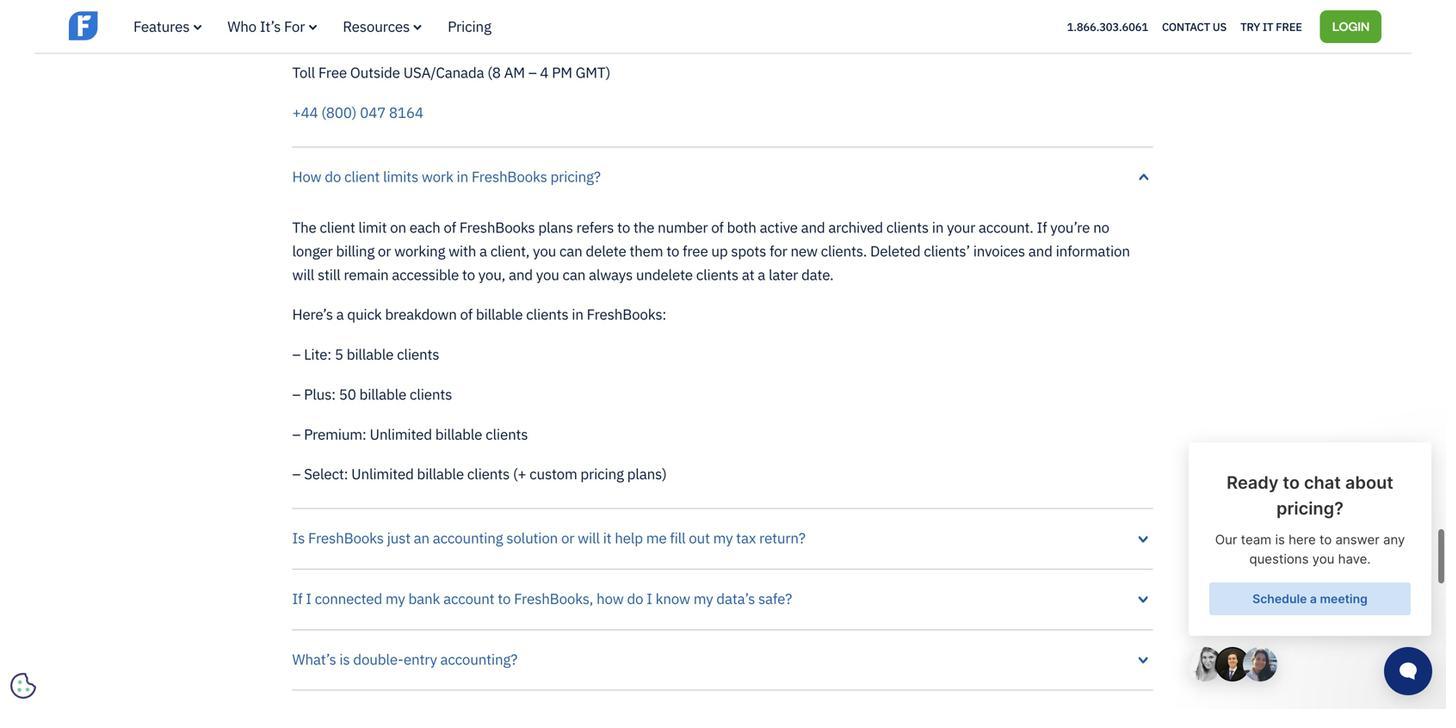 Task type: vqa. For each thing, say whether or not it's contained in the screenshot.
Businesses related to Businesses With Employees
no



Task type: locate. For each thing, give the bounding box(es) containing it.
do
[[325, 167, 341, 186], [627, 590, 644, 608]]

am
[[504, 63, 525, 82]]

(800)
[[322, 103, 357, 122]]

0 vertical spatial unlimited
[[370, 425, 432, 444]]

active
[[760, 218, 798, 237]]

unlimited down – premium: unlimited billable clients
[[352, 465, 414, 484]]

in right work
[[457, 167, 469, 186]]

us
[[1213, 19, 1227, 34]]

to right account on the bottom left of the page
[[498, 590, 511, 608]]

clients up – premium: unlimited billable clients
[[410, 385, 452, 404]]

freshbooks:
[[587, 305, 667, 324]]

know
[[656, 590, 691, 608]]

and down you're
[[1029, 242, 1053, 261]]

0 horizontal spatial a
[[336, 305, 344, 324]]

resources
[[343, 17, 410, 36]]

always
[[589, 265, 633, 284]]

i left know
[[647, 590, 653, 608]]

the
[[292, 218, 317, 237]]

+44 (800) 047 8164 link
[[292, 103, 424, 122]]

unlimited down – plus: 50 billable clients
[[370, 425, 432, 444]]

1 i from the left
[[306, 590, 312, 608]]

if i connected my bank account to freshbooks, how do i know my data's safe?
[[292, 590, 793, 608]]

0 horizontal spatial and
[[509, 265, 533, 284]]

data's
[[717, 590, 756, 608]]

1 vertical spatial free
[[319, 63, 347, 82]]

will down "longer"
[[292, 265, 315, 284]]

limit
[[359, 218, 387, 237]]

client,
[[491, 242, 530, 261]]

what's
[[292, 650, 336, 669]]

of up up
[[712, 218, 724, 237]]

freshbooks right is
[[308, 529, 384, 548]]

1 vertical spatial unlimited
[[352, 465, 414, 484]]

in left your
[[933, 218, 944, 237]]

to left you,
[[462, 265, 475, 284]]

billable right 5
[[347, 345, 394, 364]]

0 horizontal spatial will
[[292, 265, 315, 284]]

– left select:
[[292, 465, 301, 484]]

will inside the client limit on each of freshbooks plans refers to the number of both active and archived clients in your account. if you're no longer billing or working with a client, you can delete them to free up spots for new clients. deleted clients' invoices and information will still remain accessible to you, and you can always undelete clients at a later date.
[[292, 265, 315, 284]]

to left the
[[618, 218, 631, 237]]

2 horizontal spatial of
[[712, 218, 724, 237]]

– left 4
[[529, 63, 537, 82]]

billable right 50
[[360, 385, 407, 404]]

with
[[449, 242, 476, 261]]

undelete
[[636, 265, 693, 284]]

1 horizontal spatial if
[[1037, 218, 1048, 237]]

my
[[714, 529, 733, 548], [386, 590, 405, 608], [694, 590, 714, 608]]

connected
[[315, 590, 382, 608]]

0 vertical spatial and
[[802, 218, 826, 237]]

free
[[1277, 19, 1303, 34], [319, 63, 347, 82]]

billable
[[476, 305, 523, 324], [347, 345, 394, 364], [360, 385, 407, 404], [436, 425, 483, 444], [417, 465, 464, 484]]

can
[[560, 242, 583, 261], [563, 265, 586, 284]]

clients'
[[924, 242, 971, 261]]

billable up – select: unlimited billable clients (+ custom pricing plans)
[[436, 425, 483, 444]]

accessible
[[392, 265, 459, 284]]

and down the client,
[[509, 265, 533, 284]]

0 horizontal spatial of
[[444, 218, 456, 237]]

1 vertical spatial if
[[292, 590, 303, 608]]

1 horizontal spatial do
[[627, 590, 644, 608]]

freshbooks inside the client limit on each of freshbooks plans refers to the number of both active and archived clients in your account. if you're no longer billing or working with a client, you can delete them to free up spots for new clients. deleted clients' invoices and information will still remain accessible to you, and you can always undelete clients at a later date.
[[460, 218, 535, 237]]

of
[[444, 218, 456, 237], [712, 218, 724, 237], [460, 305, 473, 324]]

1 horizontal spatial or
[[562, 529, 575, 548]]

a
[[480, 242, 487, 261], [758, 265, 766, 284], [336, 305, 344, 324]]

1 horizontal spatial free
[[1277, 19, 1303, 34]]

or
[[378, 242, 391, 261], [562, 529, 575, 548]]

– left premium:
[[292, 425, 301, 444]]

invoices
[[974, 242, 1026, 261]]

0 vertical spatial if
[[1037, 218, 1048, 237]]

1 horizontal spatial it
[[1263, 19, 1274, 34]]

still
[[318, 265, 341, 284]]

– left "plus:"
[[292, 385, 301, 404]]

will
[[292, 265, 315, 284], [578, 529, 600, 548]]

can left always
[[563, 265, 586, 284]]

you,
[[479, 265, 506, 284]]

my left tax
[[714, 529, 733, 548]]

of right each
[[444, 218, 456, 237]]

– left lite:
[[292, 345, 301, 364]]

it right "try" on the right of page
[[1263, 19, 1274, 34]]

or inside the client limit on each of freshbooks plans refers to the number of both active and archived clients in your account. if you're no longer billing or working with a client, you can delete them to free up spots for new clients. deleted clients' invoices and information will still remain accessible to you, and you can always undelete clients at a later date.
[[378, 242, 391, 261]]

0 vertical spatial free
[[1277, 19, 1303, 34]]

can down plans
[[560, 242, 583, 261]]

2 horizontal spatial in
[[933, 218, 944, 237]]

freshbooks for pricing?
[[472, 167, 547, 186]]

and up new
[[802, 218, 826, 237]]

a right at
[[758, 265, 766, 284]]

1 horizontal spatial and
[[802, 218, 826, 237]]

client
[[345, 167, 380, 186], [320, 218, 355, 237]]

help
[[615, 529, 643, 548]]

do right how
[[325, 167, 341, 186]]

2 vertical spatial and
[[509, 265, 533, 284]]

it
[[1263, 19, 1274, 34], [603, 529, 612, 548]]

billable for lite:
[[347, 345, 394, 364]]

0 horizontal spatial it
[[603, 529, 612, 548]]

1 horizontal spatial in
[[572, 305, 584, 324]]

billable for premium:
[[436, 425, 483, 444]]

if left 'connected'
[[292, 590, 303, 608]]

1 vertical spatial it
[[603, 529, 612, 548]]

0 vertical spatial or
[[378, 242, 391, 261]]

5
[[335, 345, 344, 364]]

freshbooks up the client,
[[460, 218, 535, 237]]

0 horizontal spatial or
[[378, 242, 391, 261]]

i
[[306, 590, 312, 608], [647, 590, 653, 608]]

account.
[[979, 218, 1034, 237]]

if left you're
[[1037, 218, 1048, 237]]

0 vertical spatial freshbooks
[[472, 167, 547, 186]]

cookie consent banner dialog
[[13, 498, 271, 697]]

who
[[228, 17, 257, 36]]

limits
[[383, 167, 419, 186]]

2 vertical spatial in
[[572, 305, 584, 324]]

billable for plus:
[[360, 385, 407, 404]]

it left help
[[603, 529, 612, 548]]

out
[[689, 529, 710, 548]]

1 horizontal spatial i
[[647, 590, 653, 608]]

0 horizontal spatial i
[[306, 590, 312, 608]]

accounting?
[[441, 650, 518, 669]]

a left the quick at the top left of the page
[[336, 305, 344, 324]]

a right with
[[480, 242, 487, 261]]

cookie preferences image
[[10, 674, 36, 699]]

will left help
[[578, 529, 600, 548]]

8164
[[389, 103, 424, 122]]

do right 'how'
[[627, 590, 644, 608]]

1 vertical spatial in
[[933, 218, 944, 237]]

1 vertical spatial freshbooks
[[460, 218, 535, 237]]

1 horizontal spatial will
[[578, 529, 600, 548]]

1 vertical spatial a
[[758, 265, 766, 284]]

0 horizontal spatial in
[[457, 167, 469, 186]]

each
[[410, 218, 441, 237]]

free right the toll
[[319, 63, 347, 82]]

pricing
[[581, 465, 624, 484]]

pm
[[552, 63, 573, 82]]

i left 'connected'
[[306, 590, 312, 608]]

if inside the client limit on each of freshbooks plans refers to the number of both active and archived clients in your account. if you're no longer billing or working with a client, you can delete them to free up spots for new clients. deleted clients' invoices and information will still remain accessible to you, and you can always undelete clients at a later date.
[[1037, 218, 1048, 237]]

–
[[529, 63, 537, 82], [292, 345, 301, 364], [292, 385, 301, 404], [292, 425, 301, 444], [292, 465, 301, 484]]

0 vertical spatial do
[[325, 167, 341, 186]]

clients up deleted
[[887, 218, 929, 237]]

0 horizontal spatial do
[[325, 167, 341, 186]]

the
[[634, 218, 655, 237]]

– plus: 50 billable clients
[[292, 385, 452, 404]]

tax
[[737, 529, 756, 548]]

is freshbooks just an accounting solution or will it help me fill out my tax return?
[[292, 529, 806, 548]]

50
[[339, 385, 356, 404]]

resources link
[[343, 17, 422, 36]]

freshbooks
[[472, 167, 547, 186], [460, 218, 535, 237], [308, 529, 384, 548]]

0 vertical spatial it
[[1263, 19, 1274, 34]]

– lite: 5 billable clients
[[292, 345, 440, 364]]

1 vertical spatial can
[[563, 265, 586, 284]]

contact
[[1163, 19, 1211, 34]]

date.
[[802, 265, 834, 284]]

how
[[292, 167, 322, 186]]

1 vertical spatial you
[[536, 265, 560, 284]]

gmt)
[[576, 63, 611, 82]]

1(888) 479-9418
[[292, 23, 406, 42]]

to left free at the top left of page
[[667, 242, 680, 261]]

or down limit
[[378, 242, 391, 261]]

2 vertical spatial freshbooks
[[308, 529, 384, 548]]

longer
[[292, 242, 333, 261]]

in left freshbooks:
[[572, 305, 584, 324]]

plans)
[[628, 465, 667, 484]]

client left limits
[[345, 167, 380, 186]]

– for – plus: 50 billable clients
[[292, 385, 301, 404]]

freshbooks left pricing?
[[472, 167, 547, 186]]

or right solution
[[562, 529, 575, 548]]

lite:
[[304, 345, 332, 364]]

clients left (+
[[468, 465, 510, 484]]

1 vertical spatial or
[[562, 529, 575, 548]]

0 horizontal spatial if
[[292, 590, 303, 608]]

try it free
[[1241, 19, 1303, 34]]

1.866.303.6061
[[1068, 19, 1149, 34]]

1 horizontal spatial a
[[480, 242, 487, 261]]

how do client limits work in freshbooks pricing?
[[292, 167, 601, 186]]

of right breakdown
[[460, 305, 473, 324]]

client up billing
[[320, 218, 355, 237]]

here's
[[292, 305, 333, 324]]

1 vertical spatial client
[[320, 218, 355, 237]]

free right "try" on the right of page
[[1277, 19, 1303, 34]]

freshbooks,
[[514, 590, 594, 608]]

bank
[[409, 590, 440, 608]]

0 vertical spatial will
[[292, 265, 315, 284]]

no
[[1094, 218, 1110, 237]]

1 vertical spatial and
[[1029, 242, 1053, 261]]

billable down – premium: unlimited billable clients
[[417, 465, 464, 484]]

+44 (800) 047 8164
[[292, 103, 424, 122]]

information
[[1056, 242, 1131, 261]]



Task type: describe. For each thing, give the bounding box(es) containing it.
toll free outside usa/canada (8 am – 4 pm gmt)
[[292, 63, 611, 82]]

premium:
[[304, 425, 367, 444]]

(8
[[488, 63, 501, 82]]

my right know
[[694, 590, 714, 608]]

just
[[387, 529, 411, 548]]

047
[[360, 103, 386, 122]]

plans
[[539, 218, 573, 237]]

0 vertical spatial in
[[457, 167, 469, 186]]

try it free link
[[1241, 15, 1303, 38]]

1 horizontal spatial of
[[460, 305, 473, 324]]

– for – premium: unlimited billable clients
[[292, 425, 301, 444]]

freshbooks for plans
[[460, 218, 535, 237]]

1 vertical spatial do
[[627, 590, 644, 608]]

delete
[[586, 242, 627, 261]]

pricing?
[[551, 167, 601, 186]]

remain
[[344, 265, 389, 284]]

later
[[769, 265, 799, 284]]

quick
[[347, 305, 382, 324]]

billable down you,
[[476, 305, 523, 324]]

try
[[1241, 19, 1261, 34]]

clients.
[[821, 242, 868, 261]]

solution
[[507, 529, 558, 548]]

plus:
[[304, 385, 336, 404]]

how
[[597, 590, 624, 608]]

contact us
[[1163, 19, 1227, 34]]

contact us link
[[1163, 15, 1227, 38]]

unlimited for select:
[[352, 465, 414, 484]]

1(888) 479-9418 link
[[292, 23, 406, 42]]

return?
[[760, 529, 806, 548]]

in inside the client limit on each of freshbooks plans refers to the number of both active and archived clients in your account. if you're no longer billing or working with a client, you can delete them to free up spots for new clients. deleted clients' invoices and information will still remain accessible to you, and you can always undelete clients at a later date.
[[933, 218, 944, 237]]

them
[[630, 242, 664, 261]]

0 horizontal spatial free
[[319, 63, 347, 82]]

you're
[[1051, 218, 1091, 237]]

on
[[390, 218, 406, 237]]

double-
[[353, 650, 404, 669]]

features
[[134, 17, 190, 36]]

is
[[340, 650, 350, 669]]

clients up (+
[[486, 425, 528, 444]]

safe?
[[759, 590, 793, 608]]

is
[[292, 529, 305, 548]]

what's is double-entry accounting?
[[292, 650, 518, 669]]

pricing
[[448, 17, 492, 36]]

select:
[[304, 465, 348, 484]]

clients down the client,
[[526, 305, 569, 324]]

fill
[[670, 529, 686, 548]]

at
[[742, 265, 755, 284]]

my left bank
[[386, 590, 405, 608]]

2 i from the left
[[647, 590, 653, 608]]

working
[[395, 242, 446, 261]]

4
[[540, 63, 549, 82]]

freshbooks logo image
[[69, 9, 202, 42]]

2 horizontal spatial a
[[758, 265, 766, 284]]

both
[[727, 218, 757, 237]]

for
[[770, 242, 788, 261]]

(+
[[513, 465, 527, 484]]

479-
[[340, 23, 371, 42]]

login
[[1333, 17, 1370, 34]]

outside
[[350, 63, 400, 82]]

breakdown
[[385, 305, 457, 324]]

me
[[647, 529, 667, 548]]

0 vertical spatial client
[[345, 167, 380, 186]]

who it's for link
[[228, 17, 317, 36]]

0 vertical spatial you
[[533, 242, 556, 261]]

new
[[791, 242, 818, 261]]

toll
[[292, 63, 315, 82]]

accounting
[[433, 529, 503, 548]]

up
[[712, 242, 728, 261]]

1 vertical spatial will
[[578, 529, 600, 548]]

an
[[414, 529, 430, 548]]

the client limit on each of freshbooks plans refers to the number of both active and archived clients in your account. if you're no longer billing or working with a client, you can delete them to free up spots for new clients. deleted clients' invoices and information will still remain accessible to you, and you can always undelete clients at a later date.
[[292, 218, 1131, 284]]

custom
[[530, 465, 578, 484]]

work
[[422, 167, 454, 186]]

unlimited for premium:
[[370, 425, 432, 444]]

client inside the client limit on each of freshbooks plans refers to the number of both active and archived clients in your account. if you're no longer billing or working with a client, you can delete them to free up spots for new clients. deleted clients' invoices and information will still remain accessible to you, and you can always undelete clients at a later date.
[[320, 218, 355, 237]]

number
[[658, 218, 708, 237]]

1(888)
[[292, 23, 336, 42]]

deleted
[[871, 242, 921, 261]]

1.866.303.6061 link
[[1068, 19, 1149, 34]]

who it's for
[[228, 17, 305, 36]]

billable for select:
[[417, 465, 464, 484]]

– premium: unlimited billable clients
[[292, 425, 528, 444]]

0 vertical spatial can
[[560, 242, 583, 261]]

– select: unlimited billable clients (+ custom pricing plans)
[[292, 465, 667, 484]]

free
[[683, 242, 708, 261]]

2 vertical spatial a
[[336, 305, 344, 324]]

spots
[[732, 242, 767, 261]]

clients down up
[[697, 265, 739, 284]]

0 vertical spatial a
[[480, 242, 487, 261]]

it's
[[260, 17, 281, 36]]

– for – lite: 5 billable clients
[[292, 345, 301, 364]]

– for – select: unlimited billable clients (+ custom pricing plans)
[[292, 465, 301, 484]]

2 horizontal spatial and
[[1029, 242, 1053, 261]]

clients down breakdown
[[397, 345, 440, 364]]

archived
[[829, 218, 884, 237]]

account
[[444, 590, 495, 608]]



